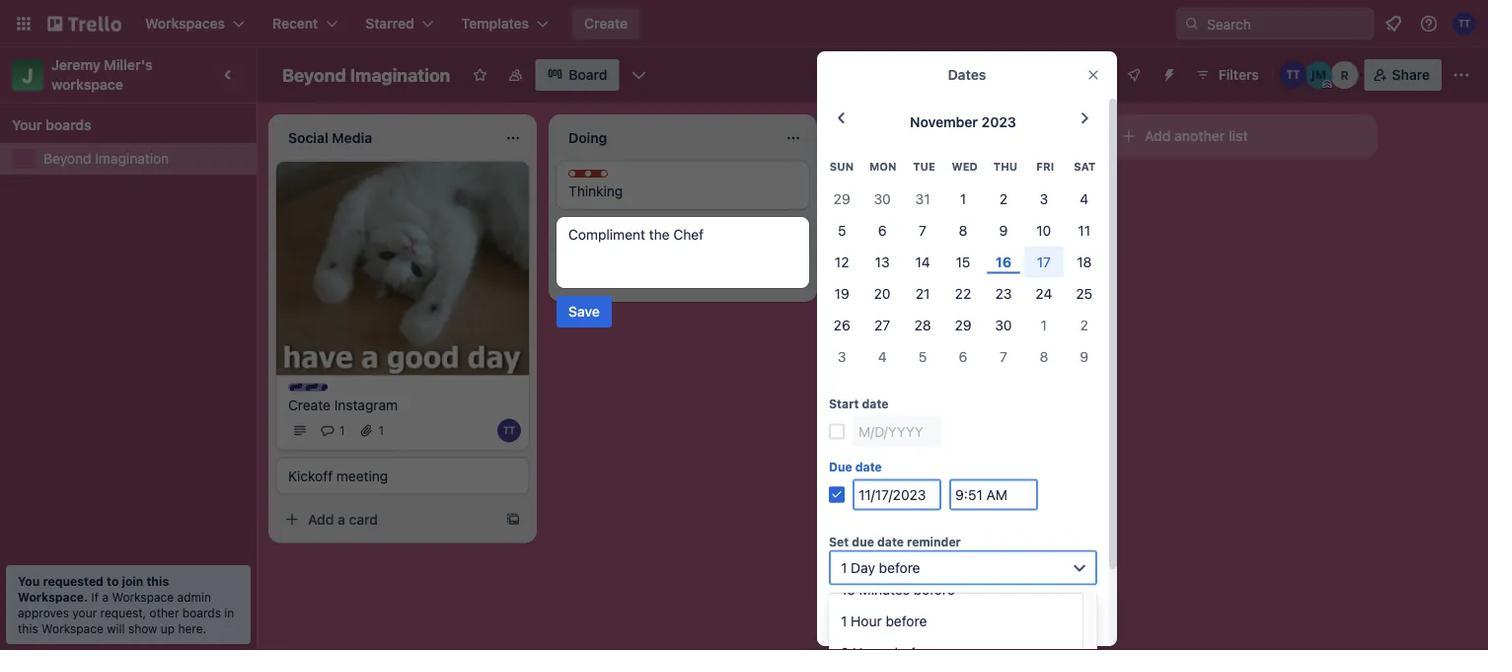 Task type: vqa. For each thing, say whether or not it's contained in the screenshot.
MEMBERS in Reminders Will Be Sent To All Members And Watchers Of This Card.
yes



Task type: describe. For each thing, give the bounding box(es) containing it.
edit for edit dates
[[851, 438, 876, 454]]

26 button
[[822, 309, 862, 341]]

edit dates
[[851, 438, 916, 454]]

1 vertical spatial 2 button
[[1064, 309, 1105, 341]]

date for due date
[[855, 460, 882, 474]]

join
[[122, 574, 143, 588]]

share button
[[1365, 59, 1442, 91]]

another
[[1175, 128, 1225, 144]]

15 button
[[943, 246, 983, 278]]

1 vertical spatial 9 button
[[1064, 341, 1105, 372]]

a for kickoff meeting add a card button
[[338, 511, 345, 527]]

add another list
[[1145, 128, 1248, 144]]

0 vertical spatial 5 button
[[822, 214, 862, 246]]

thinking
[[568, 183, 623, 199]]

a for add a card button for compliment the chef
[[618, 270, 626, 286]]

show menu image
[[1452, 65, 1471, 85]]

card.
[[934, 615, 967, 631]]

thoughts
[[588, 171, 643, 185]]

22 button
[[943, 278, 983, 309]]

15 minutes before
[[841, 582, 955, 598]]

request,
[[100, 606, 146, 620]]

all
[[992, 595, 1006, 611]]

4 for bottom 4 button
[[878, 348, 887, 364]]

dates
[[948, 67, 986, 83]]

copy
[[851, 402, 885, 418]]

1 down create instagram
[[339, 424, 345, 438]]

change cover
[[851, 331, 941, 347]]

open
[[851, 225, 886, 241]]

before for 15 minutes before
[[914, 582, 955, 598]]

28 button
[[903, 309, 943, 341]]

copy button
[[817, 395, 896, 426]]

edit labels button
[[817, 253, 930, 284]]

if
[[91, 590, 99, 604]]

beyond imagination link
[[43, 149, 245, 169]]

move button
[[817, 359, 898, 391]]

Compliment the Chef text field
[[568, 225, 797, 280]]

27 button
[[862, 309, 903, 341]]

imagination inside the "board name" text field
[[350, 64, 450, 85]]

24 button
[[1024, 278, 1064, 309]]

1 horizontal spatial 7 button
[[983, 341, 1024, 372]]

0 horizontal spatial 9
[[999, 222, 1008, 238]]

1 day before
[[841, 559, 920, 576]]

0 vertical spatial 2 button
[[983, 183, 1024, 214]]

start
[[829, 397, 859, 411]]

compliment the chef link
[[568, 225, 797, 245]]

13 button
[[862, 246, 903, 278]]

the
[[649, 226, 670, 243]]

boards inside if a workspace admin approves your request, other boards in this workspace will show up here.
[[182, 606, 221, 620]]

tue
[[913, 161, 935, 174]]

thu
[[994, 161, 1018, 174]]

1 hour before
[[841, 613, 927, 629]]

will inside 'reminders will be sent to all members and watchers of this card.'
[[900, 595, 921, 611]]

chef
[[673, 226, 704, 243]]

1 vertical spatial 4 button
[[862, 341, 903, 372]]

24
[[1036, 285, 1052, 301]]

0 horizontal spatial 7
[[919, 222, 927, 238]]

watchers
[[829, 615, 887, 631]]

search image
[[1184, 16, 1200, 32]]

1 vertical spatial 29 button
[[943, 309, 983, 341]]

open information menu image
[[1419, 14, 1439, 34]]

add for add another list button in the right top of the page
[[1145, 128, 1171, 144]]

add for kickoff meeting add a card button
[[308, 511, 334, 527]]

0 vertical spatial add a card button
[[837, 172, 1058, 203]]

2023
[[982, 114, 1016, 130]]

last month image
[[830, 107, 853, 130]]

Add time text field
[[949, 479, 1038, 511]]

21
[[916, 285, 930, 301]]

1 vertical spatial beyond imagination
[[43, 151, 169, 167]]

2 horizontal spatial create from template… image
[[1066, 180, 1082, 195]]

card for rightmost create from template… image
[[909, 179, 939, 195]]

share
[[1392, 67, 1430, 83]]

back to home image
[[47, 8, 121, 39]]

card for kickoff meeting's create from template… image
[[349, 511, 378, 527]]

add a card button for compliment the chef
[[557, 263, 778, 294]]

edit for edit labels
[[851, 260, 876, 276]]

open card link
[[817, 217, 930, 249]]

1 left hour
[[841, 613, 847, 629]]

star or unstar board image
[[472, 67, 488, 83]]

1 vertical spatial 1 button
[[1024, 309, 1064, 341]]

your boards
[[12, 117, 91, 133]]

0 horizontal spatial boards
[[45, 117, 91, 133]]

before for 1 day before
[[879, 559, 920, 576]]

1 vertical spatial workspace
[[41, 622, 103, 636]]

this for if a workspace admin approves your request, other boards in this workspace will show up here.
[[18, 622, 38, 636]]

create from template… image for compliment the chef
[[786, 270, 801, 286]]

move
[[851, 367, 886, 383]]

archive
[[851, 473, 900, 490]]

kickoff
[[288, 468, 333, 484]]

jeremy miller (jeremymiller198) image
[[1305, 61, 1333, 89]]

workspace
[[51, 76, 123, 93]]

31 button
[[903, 183, 943, 214]]

30 for the top 30 button
[[874, 190, 891, 207]]

you
[[18, 574, 40, 588]]

23 button
[[983, 278, 1024, 309]]

28
[[914, 317, 931, 333]]

workspace visible image
[[508, 67, 523, 83]]

3 for the left 3 button
[[838, 348, 846, 364]]

1 horizontal spatial workspace
[[112, 590, 174, 604]]

25
[[1076, 285, 1093, 301]]

26
[[834, 317, 850, 333]]

to inside you requested to join this workspace.
[[107, 574, 119, 588]]

16 button
[[983, 246, 1024, 278]]

create from template… image for kickoff meeting
[[505, 512, 521, 527]]

imagination inside beyond imagination link
[[95, 151, 169, 167]]

1 vertical spatial 29
[[955, 317, 972, 333]]

due
[[852, 535, 874, 549]]

18 button
[[1064, 246, 1105, 278]]

save button
[[557, 296, 612, 328]]

create button
[[572, 8, 640, 39]]

21 button
[[903, 278, 943, 309]]

next month image
[[1073, 107, 1097, 130]]

date for start date
[[862, 397, 889, 411]]

19
[[835, 285, 849, 301]]

1 down instagram
[[379, 424, 384, 438]]

color: purple, title: none image
[[288, 383, 328, 391]]

november 2023
[[910, 114, 1016, 130]]

primary element
[[0, 0, 1488, 47]]

0 horizontal spatial 29 button
[[822, 183, 862, 214]]

to inside 'reminders will be sent to all members and watchers of this card.'
[[976, 595, 989, 611]]

admin
[[177, 590, 211, 604]]

2 vertical spatial date
[[877, 535, 904, 549]]

jeremy miller's workspace
[[51, 57, 156, 93]]

filters button
[[1189, 59, 1265, 91]]

customize views image
[[629, 65, 649, 85]]

this for reminders will be sent to all members and watchers of this card.
[[907, 615, 931, 631]]

create instagram
[[288, 397, 398, 413]]

5 for topmost 5 button
[[838, 222, 846, 238]]

labels
[[880, 260, 918, 276]]

sat
[[1074, 161, 1096, 174]]

other
[[150, 606, 179, 620]]

due
[[829, 460, 852, 474]]

a for top add a card button
[[898, 179, 906, 195]]

sent
[[944, 595, 972, 611]]

1 vertical spatial beyond
[[43, 151, 91, 167]]

board link
[[535, 59, 619, 91]]

0 vertical spatial 30 button
[[862, 183, 903, 214]]

card inside open card link
[[889, 225, 919, 241]]

0 horizontal spatial 6 button
[[862, 214, 903, 246]]

0 vertical spatial 29
[[834, 190, 850, 207]]

0 vertical spatial 4 button
[[1064, 183, 1105, 214]]

change for change cover
[[851, 331, 901, 347]]

1 horizontal spatial 9
[[1080, 348, 1089, 364]]

10
[[1037, 222, 1051, 238]]

0 vertical spatial 3 button
[[1024, 183, 1064, 214]]

0 vertical spatial add a card
[[868, 179, 939, 195]]

1 down wed
[[960, 190, 966, 207]]

sun
[[830, 161, 854, 174]]

0 horizontal spatial 7 button
[[903, 214, 943, 246]]



Task type: locate. For each thing, give the bounding box(es) containing it.
0 vertical spatial 8
[[959, 222, 968, 238]]

a down compliment the chef
[[618, 270, 626, 286]]

0 horizontal spatial to
[[107, 574, 119, 588]]

0 horizontal spatial 5
[[838, 222, 846, 238]]

0 vertical spatial boards
[[45, 117, 91, 133]]

9 up 16
[[999, 222, 1008, 238]]

instagram
[[334, 397, 398, 413]]

this
[[146, 574, 169, 588], [907, 615, 931, 631], [18, 622, 38, 636]]

create
[[584, 15, 628, 32], [288, 397, 331, 413]]

add down kickoff in the bottom of the page
[[308, 511, 334, 527]]

1 vertical spatial 8
[[1040, 348, 1048, 364]]

29 down sun
[[834, 190, 850, 207]]

card
[[909, 179, 939, 195], [889, 225, 919, 241], [629, 270, 658, 286], [349, 511, 378, 527]]

1 down "24" button on the right top
[[1041, 317, 1047, 333]]

1 vertical spatial 3
[[838, 348, 846, 364]]

r button
[[1331, 61, 1359, 89]]

0 vertical spatial workspace
[[112, 590, 174, 604]]

0 vertical spatial beyond imagination
[[282, 64, 450, 85]]

change cover button
[[817, 324, 953, 355]]

6
[[878, 222, 887, 238], [959, 348, 968, 364]]

1 horizontal spatial create from template… image
[[786, 270, 801, 286]]

0 horizontal spatial 4
[[878, 348, 887, 364]]

0 horizontal spatial this
[[18, 622, 38, 636]]

terry turtle (terryturtle) image
[[1453, 12, 1476, 36], [1280, 61, 1307, 89]]

2 change from the top
[[851, 331, 901, 347]]

beyond inside the "board name" text field
[[282, 64, 346, 85]]

this inside if a workspace admin approves your request, other boards in this workspace will show up here.
[[18, 622, 38, 636]]

reminders will be sent to all members and watchers of this card.
[[829, 595, 1097, 631]]

9 down "25" button
[[1080, 348, 1089, 364]]

0 vertical spatial 6
[[878, 222, 887, 238]]

0 horizontal spatial 6
[[878, 222, 887, 238]]

2 down thu
[[1000, 190, 1008, 207]]

this right of
[[907, 615, 931, 631]]

edit labels
[[851, 260, 918, 276]]

1 horizontal spatial imagination
[[350, 64, 450, 85]]

0 horizontal spatial 9 button
[[983, 214, 1024, 246]]

4
[[1080, 190, 1089, 207], [878, 348, 887, 364]]

13
[[875, 253, 890, 270]]

2 vertical spatial create from template… image
[[505, 512, 521, 527]]

0 vertical spatial 7
[[919, 222, 927, 238]]

5 down 'cover'
[[919, 348, 927, 364]]

Board name text field
[[272, 59, 460, 91]]

1 horizontal spatial 30 button
[[983, 309, 1024, 341]]

dates
[[880, 438, 916, 454]]

0 horizontal spatial 29
[[834, 190, 850, 207]]

M/D/YYYY text field
[[853, 416, 942, 447], [853, 479, 942, 511]]

if a workspace admin approves your request, other boards in this workspace will show up here.
[[18, 590, 234, 636]]

2 edit from the top
[[851, 438, 876, 454]]

terry turtle (terryturtle) image right open information menu icon
[[1453, 12, 1476, 36]]

0 horizontal spatial 15
[[841, 582, 856, 598]]

1 horizontal spatial 8
[[1040, 348, 1048, 364]]

16
[[995, 253, 1012, 270]]

1 m/d/yyyy text field from the top
[[853, 416, 942, 447]]

0 vertical spatial 29 button
[[822, 183, 862, 214]]

november
[[910, 114, 978, 130]]

of
[[891, 615, 904, 631]]

create from template… image down sat in the right of the page
[[1066, 180, 1082, 195]]

8 for the top 8 button
[[959, 222, 968, 238]]

4 for 4 button to the top
[[1080, 190, 1089, 207]]

1 horizontal spatial 15
[[956, 253, 971, 270]]

1 vertical spatial 8 button
[[1024, 341, 1064, 372]]

change up move on the right bottom of the page
[[851, 331, 901, 347]]

add left another
[[1145, 128, 1171, 144]]

add a card button for kickoff meeting
[[276, 504, 497, 535]]

will down request,
[[107, 622, 125, 636]]

card down tue on the right of the page
[[909, 179, 939, 195]]

terry turtle (terryturtle) image
[[497, 419, 521, 443]]

a right if
[[102, 590, 109, 604]]

close popover image
[[1086, 67, 1101, 83]]

add up save
[[588, 270, 614, 286]]

card down meeting
[[349, 511, 378, 527]]

create from template… image down terry turtle (terryturtle) image
[[505, 512, 521, 527]]

0 notifications image
[[1382, 12, 1405, 36]]

12 button
[[822, 246, 862, 278]]

1 vertical spatial 6 button
[[943, 341, 983, 372]]

14
[[915, 253, 930, 270]]

meeting
[[336, 468, 388, 484]]

2 for the bottom "2" button
[[1080, 317, 1089, 333]]

1 button down 24 at the right of the page
[[1024, 309, 1064, 341]]

1 horizontal spatial create
[[584, 15, 628, 32]]

6 button
[[862, 214, 903, 246], [943, 341, 983, 372]]

4 down sat in the right of the page
[[1080, 190, 1089, 207]]

1 vertical spatial 30
[[995, 317, 1012, 333]]

automation image
[[1153, 59, 1181, 87]]

4 down change cover
[[878, 348, 887, 364]]

card for create from template… image associated with compliment the chef
[[629, 270, 658, 286]]

0 vertical spatial 7 button
[[903, 214, 943, 246]]

your
[[12, 117, 42, 133]]

30 down the mon
[[874, 190, 891, 207]]

2 vertical spatial before
[[886, 613, 927, 629]]

2 button down thu
[[983, 183, 1024, 214]]

will left the be
[[900, 595, 921, 611]]

create for create instagram
[[288, 397, 331, 413]]

11 button
[[1064, 214, 1105, 246]]

add a card down compliment the chef
[[588, 270, 658, 286]]

29 button down sun
[[822, 183, 862, 214]]

10 button
[[1024, 214, 1064, 246]]

7 button up 14
[[903, 214, 943, 246]]

rubyanndersson (rubyanndersson) image
[[1331, 61, 1359, 89]]

23
[[995, 285, 1012, 301]]

2 m/d/yyyy text field from the top
[[853, 479, 942, 511]]

8 up the 15 button at top right
[[959, 222, 968, 238]]

set
[[829, 535, 849, 549]]

beyond imagination inside the "board name" text field
[[282, 64, 450, 85]]

create down the color: purple, title: none icon
[[288, 397, 331, 413]]

30
[[874, 190, 891, 207], [995, 317, 1012, 333]]

29 down 22 button
[[955, 317, 972, 333]]

1 horizontal spatial 5 button
[[903, 341, 943, 372]]

your
[[72, 606, 97, 620]]

and
[[1074, 595, 1097, 611]]

create instagram link
[[288, 395, 517, 415]]

1 horizontal spatial 3 button
[[1024, 183, 1064, 214]]

1
[[960, 190, 966, 207], [1041, 317, 1047, 333], [339, 424, 345, 438], [379, 424, 384, 438], [841, 559, 847, 576], [841, 613, 847, 629]]

compliment
[[568, 226, 645, 243]]

edit inside button
[[851, 260, 876, 276]]

5 left open on the right of page
[[838, 222, 846, 238]]

card down compliment the chef
[[629, 270, 658, 286]]

0 horizontal spatial add a card button
[[276, 504, 497, 535]]

this inside you requested to join this workspace.
[[146, 574, 169, 588]]

0 horizontal spatial members
[[905, 296, 966, 312]]

reminders
[[829, 595, 897, 611]]

5 button down 28
[[903, 341, 943, 372]]

0 horizontal spatial 3
[[838, 348, 846, 364]]

0 vertical spatial imagination
[[350, 64, 450, 85]]

1 vertical spatial to
[[976, 595, 989, 611]]

0 horizontal spatial 3 button
[[822, 341, 862, 372]]

5 button up "12" at the top of the page
[[822, 214, 862, 246]]

0 vertical spatial 3
[[1040, 190, 1048, 207]]

2 down "25" button
[[1080, 317, 1089, 333]]

17 button
[[1024, 246, 1064, 278]]

1 horizontal spatial beyond imagination
[[282, 64, 450, 85]]

5 for 5 button to the right
[[919, 348, 927, 364]]

change up 27
[[851, 296, 901, 312]]

beyond
[[282, 64, 346, 85], [43, 151, 91, 167]]

1 horizontal spatial 7
[[1000, 348, 1007, 364]]

will inside if a workspace admin approves your request, other boards in this workspace will show up here.
[[107, 622, 125, 636]]

Search field
[[1200, 9, 1373, 38]]

your boards with 1 items element
[[12, 113, 235, 137]]

to left all
[[976, 595, 989, 611]]

3 down 26 button at the right
[[838, 348, 846, 364]]

to
[[107, 574, 119, 588], [976, 595, 989, 611]]

add for add a card button for compliment the chef
[[588, 270, 614, 286]]

7 down 23 button
[[1000, 348, 1007, 364]]

30 down 23 button
[[995, 317, 1012, 333]]

0 horizontal spatial create from template… image
[[505, 512, 521, 527]]

set due date reminder
[[829, 535, 961, 549]]

1 vertical spatial terry turtle (terryturtle) image
[[1280, 61, 1307, 89]]

1 vertical spatial members
[[1010, 595, 1070, 611]]

a
[[898, 179, 906, 195], [618, 270, 626, 286], [338, 511, 345, 527], [102, 590, 109, 604]]

0 vertical spatial members
[[905, 296, 966, 312]]

members inside button
[[905, 296, 966, 312]]

0 vertical spatial will
[[900, 595, 921, 611]]

1 vertical spatial 6
[[959, 348, 968, 364]]

start date
[[829, 397, 889, 411]]

1 vertical spatial 3 button
[[822, 341, 862, 372]]

add a card for compliment the chef
[[588, 270, 658, 286]]

1 change from the top
[[851, 296, 901, 312]]

create from template… image
[[1066, 180, 1082, 195], [786, 270, 801, 286], [505, 512, 521, 527]]

1 vertical spatial 5
[[919, 348, 927, 364]]

0 horizontal spatial imagination
[[95, 151, 169, 167]]

6 button up 13
[[862, 214, 903, 246]]

members
[[905, 296, 966, 312], [1010, 595, 1070, 611]]

30 for the bottommost 30 button
[[995, 317, 1012, 333]]

imagination left "star or unstar board" icon
[[350, 64, 450, 85]]

0 horizontal spatial create
[[288, 397, 331, 413]]

date down move on the right bottom of the page
[[862, 397, 889, 411]]

you requested to join this workspace.
[[18, 574, 169, 604]]

1 horizontal spatial 30
[[995, 317, 1012, 333]]

0 vertical spatial create from template… image
[[1066, 180, 1082, 195]]

add another list button
[[1109, 114, 1378, 158]]

29 button down 22
[[943, 309, 983, 341]]

minutes
[[859, 582, 910, 598]]

a inside if a workspace admin approves your request, other boards in this workspace will show up here.
[[102, 590, 109, 604]]

a down kickoff meeting
[[338, 511, 345, 527]]

here.
[[178, 622, 206, 636]]

15 for 15
[[956, 253, 971, 270]]

1 vertical spatial 4
[[878, 348, 887, 364]]

add a card for kickoff meeting
[[308, 511, 378, 527]]

8 down "24" button on the right top
[[1040, 348, 1048, 364]]

19 button
[[822, 278, 862, 309]]

3 for topmost 3 button
[[1040, 190, 1048, 207]]

2 button
[[983, 183, 1024, 214], [1064, 309, 1105, 341]]

create from template… image left 19
[[786, 270, 801, 286]]

edit dates button
[[817, 430, 928, 462]]

9 button up 16
[[983, 214, 1024, 246]]

workspace down the your
[[41, 622, 103, 636]]

change for change members
[[851, 296, 901, 312]]

add a card down the mon
[[868, 179, 939, 195]]

29
[[834, 190, 850, 207], [955, 317, 972, 333]]

0 vertical spatial create
[[584, 15, 628, 32]]

30 button down the mon
[[862, 183, 903, 214]]

2 for top "2" button
[[1000, 190, 1008, 207]]

30 button down 23
[[983, 309, 1024, 341]]

9 button
[[983, 214, 1024, 246], [1064, 341, 1105, 372]]

1 vertical spatial create from template… image
[[786, 270, 801, 286]]

this right join
[[146, 574, 169, 588]]

edit inside 'button'
[[851, 438, 876, 454]]

1 vertical spatial will
[[107, 622, 125, 636]]

22
[[955, 285, 971, 301]]

3 down fri on the right top of the page
[[1040, 190, 1048, 207]]

1 horizontal spatial beyond
[[282, 64, 346, 85]]

list
[[1229, 128, 1248, 144]]

approves
[[18, 606, 69, 620]]

fri
[[1037, 161, 1054, 174]]

workspace.
[[18, 590, 88, 604]]

boards right your
[[45, 117, 91, 133]]

cover
[[905, 331, 941, 347]]

before up "card."
[[914, 582, 955, 598]]

create inside create button
[[584, 15, 628, 32]]

1 horizontal spatial 6 button
[[943, 341, 983, 372]]

27
[[874, 317, 890, 333]]

3
[[1040, 190, 1048, 207], [838, 348, 846, 364]]

0 horizontal spatial 8
[[959, 222, 968, 238]]

1 button down wed
[[943, 183, 983, 214]]

0 vertical spatial 6 button
[[862, 214, 903, 246]]

add a card down kickoff meeting
[[308, 511, 378, 527]]

0 horizontal spatial terry turtle (terryturtle) image
[[1280, 61, 1307, 89]]

1 vertical spatial 30 button
[[983, 309, 1024, 341]]

1 horizontal spatial boards
[[182, 606, 221, 620]]

7 down 31 button
[[919, 222, 927, 238]]

6 button right 'cover'
[[943, 341, 983, 372]]

1 horizontal spatial 2
[[1080, 317, 1089, 333]]

add for top add a card button
[[868, 179, 895, 195]]

18
[[1077, 253, 1092, 270]]

3 button up 10
[[1024, 183, 1064, 214]]

6 down 22 button
[[959, 348, 968, 364]]

0 vertical spatial 1 button
[[943, 183, 983, 214]]

2 button down 25
[[1064, 309, 1105, 341]]

boards down 'admin'
[[182, 606, 221, 620]]

this inside 'reminders will be sent to all members and watchers of this card.'
[[907, 615, 931, 631]]

0 vertical spatial edit
[[851, 260, 876, 276]]

1 horizontal spatial add a card
[[588, 270, 658, 286]]

1 horizontal spatial will
[[900, 595, 921, 611]]

terry turtle (terryturtle) image left r
[[1280, 61, 1307, 89]]

1 vertical spatial 7
[[1000, 348, 1007, 364]]

archive button
[[817, 466, 912, 497]]

17
[[1037, 253, 1051, 270]]

1 horizontal spatial 29
[[955, 317, 972, 333]]

save
[[568, 303, 600, 320]]

0 vertical spatial 9
[[999, 222, 1008, 238]]

1 vertical spatial m/d/yyyy text field
[[853, 479, 942, 511]]

1 vertical spatial 9
[[1080, 348, 1089, 364]]

7 button down 23 button
[[983, 341, 1024, 372]]

card up 14
[[889, 225, 919, 241]]

1 horizontal spatial terry turtle (terryturtle) image
[[1453, 12, 1476, 36]]

kickoff meeting
[[288, 468, 388, 484]]

members up 28
[[905, 296, 966, 312]]

beyond imagination
[[282, 64, 450, 85], [43, 151, 169, 167]]

add down the mon
[[868, 179, 895, 195]]

day
[[851, 559, 875, 576]]

0 horizontal spatial 30 button
[[862, 183, 903, 214]]

0 vertical spatial 2
[[1000, 190, 1008, 207]]

1 horizontal spatial 6
[[959, 348, 968, 364]]

14 button
[[903, 246, 943, 278]]

power ups image
[[1126, 67, 1142, 83]]

0 vertical spatial 30
[[874, 190, 891, 207]]

2 vertical spatial add a card
[[308, 511, 378, 527]]

0 horizontal spatial 5 button
[[822, 214, 862, 246]]

6 up 13
[[878, 222, 887, 238]]

0 horizontal spatial 30
[[874, 190, 891, 207]]

0 vertical spatial 8 button
[[943, 214, 983, 246]]

date up 1 day before
[[877, 535, 904, 549]]

1 vertical spatial 15
[[841, 582, 856, 598]]

9 button down "25" button
[[1064, 341, 1105, 372]]

members right all
[[1010, 595, 1070, 611]]

30 button
[[862, 183, 903, 214], [983, 309, 1024, 341]]

before
[[879, 559, 920, 576], [914, 582, 955, 598], [886, 613, 927, 629]]

0 vertical spatial 5
[[838, 222, 846, 238]]

0 horizontal spatial beyond imagination
[[43, 151, 169, 167]]

8 button
[[943, 214, 983, 246], [1024, 341, 1064, 372]]

edit
[[851, 260, 876, 276], [851, 438, 876, 454]]

jeremy
[[51, 57, 100, 73]]

15 for 15 minutes before
[[841, 582, 856, 598]]

3 button down 26
[[822, 341, 862, 372]]

8 for the bottom 8 button
[[1040, 348, 1048, 364]]

create for create
[[584, 15, 628, 32]]

workspace down join
[[112, 590, 174, 604]]

hour
[[851, 613, 882, 629]]

3 button
[[1024, 183, 1064, 214], [822, 341, 862, 372]]

add a card button
[[837, 172, 1058, 203], [557, 263, 778, 294], [276, 504, 497, 535]]

imagination down your boards with 1 items element
[[95, 151, 169, 167]]

1 edit from the top
[[851, 260, 876, 276]]

requested
[[43, 574, 104, 588]]

change members button
[[817, 288, 978, 320]]

due date
[[829, 460, 882, 474]]

0 horizontal spatial 4 button
[[862, 341, 903, 372]]

add
[[1145, 128, 1171, 144], [868, 179, 895, 195], [588, 270, 614, 286], [308, 511, 334, 527]]

0 vertical spatial 9 button
[[983, 214, 1024, 246]]

members inside 'reminders will be sent to all members and watchers of this card.'
[[1010, 595, 1070, 611]]

0 horizontal spatial 1 button
[[943, 183, 983, 214]]

before up 15 minutes before
[[879, 559, 920, 576]]

15 inside button
[[956, 253, 971, 270]]

to left join
[[107, 574, 119, 588]]

1 left day
[[841, 559, 847, 576]]

miller's
[[104, 57, 153, 73]]

1 horizontal spatial 3
[[1040, 190, 1048, 207]]

color: bold red, title: "thoughts" element
[[568, 170, 643, 185]]

15 up 22
[[956, 253, 971, 270]]

before for 1 hour before
[[886, 613, 927, 629]]

a left the 31
[[898, 179, 906, 195]]

date down edit dates
[[855, 460, 882, 474]]

before down the be
[[886, 613, 927, 629]]

this down approves
[[18, 622, 38, 636]]

0 vertical spatial terry turtle (terryturtle) image
[[1453, 12, 1476, 36]]

1 vertical spatial date
[[855, 460, 882, 474]]

create up board
[[584, 15, 628, 32]]

0 horizontal spatial add a card
[[308, 511, 378, 527]]

15 down day
[[841, 582, 856, 598]]



